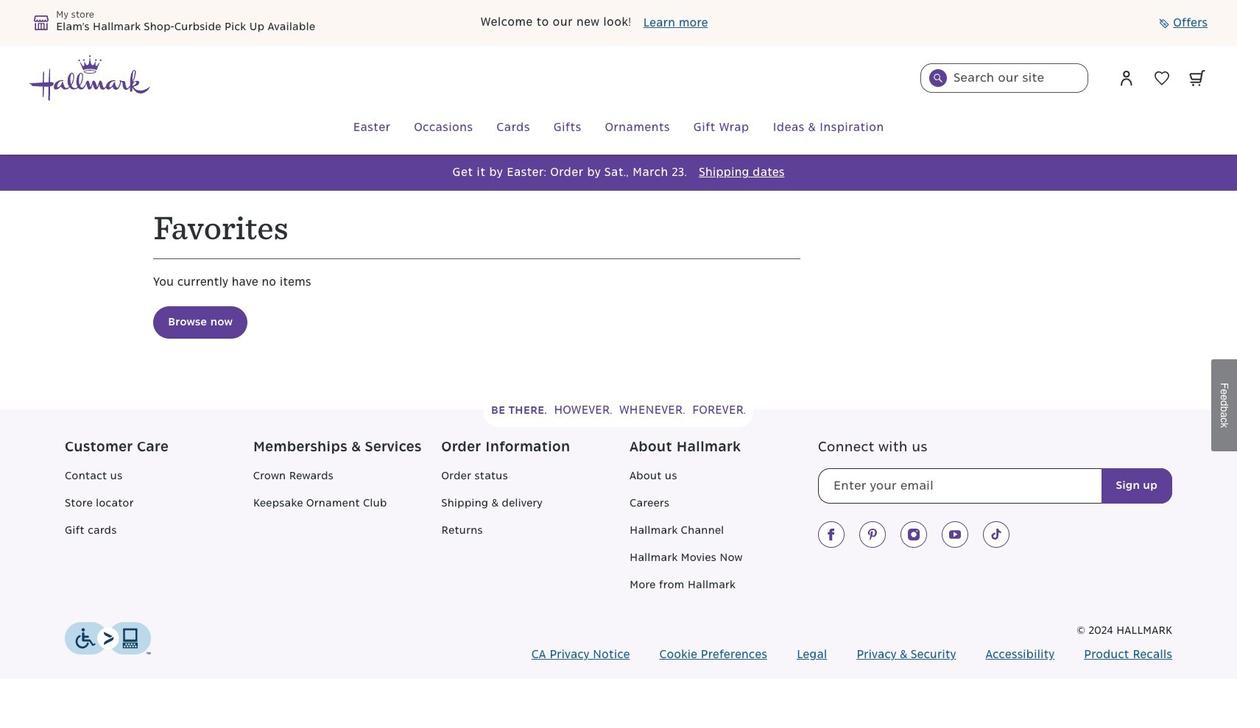 Task type: vqa. For each thing, say whether or not it's contained in the screenshot.
Main menu. menu bar
yes



Task type: describe. For each thing, give the bounding box(es) containing it.
we on facebook image
[[825, 529, 837, 540]]

Search search field
[[920, 63, 1088, 93]]

Email email field
[[818, 468, 1172, 504]]

our instagram image
[[908, 529, 919, 540]]

sign in dropdown menu image
[[1118, 69, 1135, 87]]

sign up for email element
[[818, 439, 1172, 504]]

memberships element
[[253, 439, 441, 605]]

hallmark logo image
[[29, 55, 150, 101]]

we on tiktok image
[[990, 529, 1002, 540]]



Task type: locate. For each thing, give the bounding box(es) containing it.
about hallmark element
[[630, 439, 818, 605]]

search image
[[934, 74, 942, 82]]

None search field
[[920, 63, 1088, 93]]

we on youtube image
[[949, 529, 961, 540]]

view your cart with 0 items. image
[[1189, 70, 1205, 86]]

main menu. menu bar
[[29, 102, 1208, 155]]

order information element
[[441, 439, 630, 605]]

we on pinterest image
[[866, 529, 878, 540]]

essential accessibility image
[[65, 622, 151, 655]]

customer care element
[[65, 439, 253, 605]]



